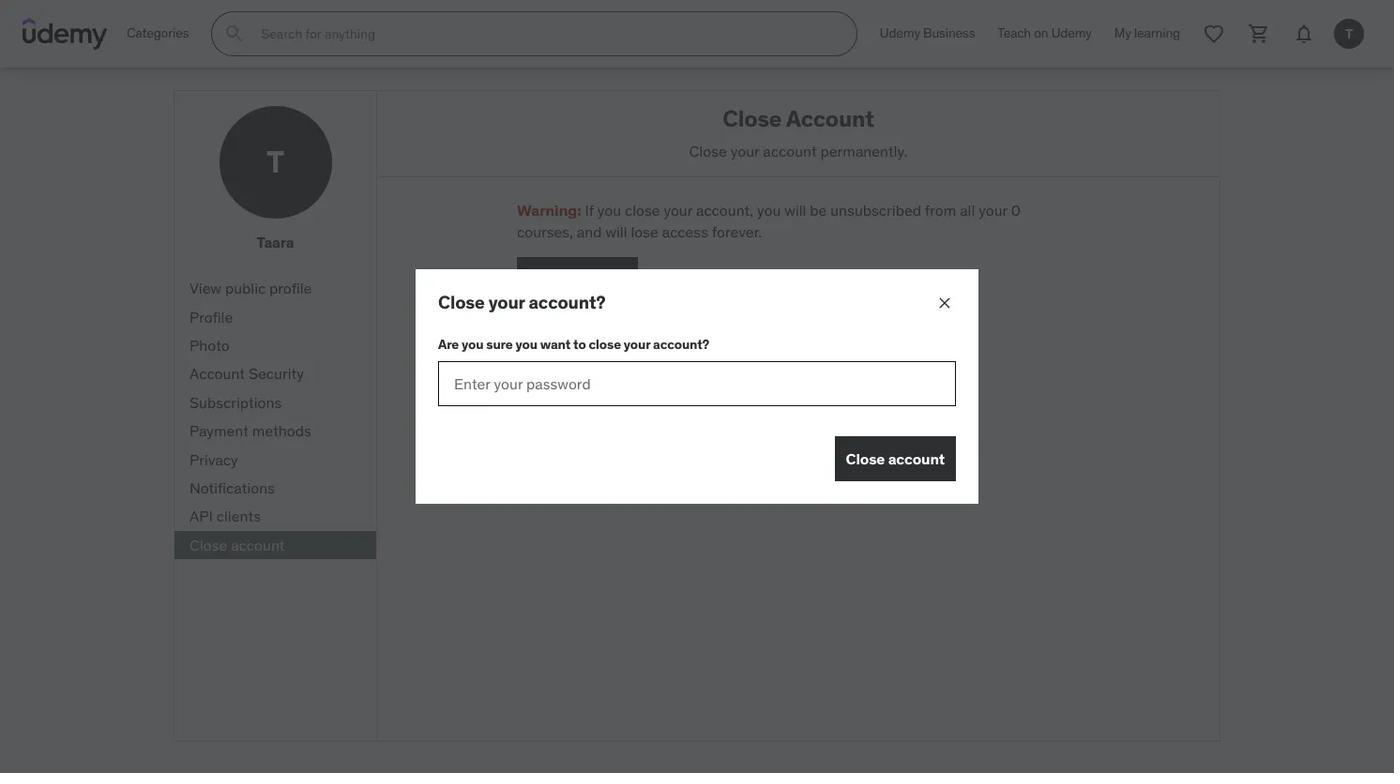 Task type: locate. For each thing, give the bounding box(es) containing it.
view public profile link
[[175, 274, 376, 303]]

close up lose
[[625, 201, 660, 220]]

0 vertical spatial account?
[[529, 291, 606, 313]]

profile link
[[175, 303, 376, 331]]

0 vertical spatial close
[[625, 201, 660, 220]]

0 vertical spatial account
[[787, 104, 875, 133]]

account?
[[529, 291, 606, 313], [653, 336, 710, 353]]

from
[[925, 201, 957, 220]]

all
[[960, 201, 976, 220]]

udemy right on
[[1052, 25, 1092, 41]]

udemy
[[880, 25, 921, 41], [1052, 25, 1092, 41]]

1 vertical spatial close
[[589, 336, 621, 353]]

account up permanently.
[[787, 104, 875, 133]]

0 horizontal spatial account
[[190, 365, 245, 383]]

0 horizontal spatial close
[[589, 336, 621, 353]]

your up account,
[[731, 142, 760, 160]]

1 udemy from the left
[[880, 25, 921, 41]]

2 horizontal spatial close account
[[846, 449, 945, 468]]

close account button
[[517, 257, 639, 302], [835, 437, 957, 482]]

close
[[625, 201, 660, 220], [589, 336, 621, 353]]

profile
[[269, 279, 312, 298]]

close account for the leftmost close account button
[[529, 270, 627, 289]]

close inside dialog
[[589, 336, 621, 353]]

1 vertical spatial close account button
[[835, 437, 957, 482]]

close inside close account link
[[190, 536, 227, 555]]

your up sure
[[489, 291, 525, 313]]

close account close your account permanently.
[[690, 104, 908, 160]]

1 horizontal spatial close account
[[529, 270, 627, 289]]

will
[[785, 201, 807, 220], [606, 222, 628, 241]]

subscriptions
[[190, 393, 282, 412]]

sure
[[487, 336, 513, 353]]

account down photo on the left top
[[190, 365, 245, 383]]

account
[[787, 104, 875, 133], [190, 365, 245, 383]]

unsubscribed
[[831, 201, 922, 220]]

close account for close account button within close your account? dialog
[[846, 449, 945, 468]]

notifications link
[[175, 474, 376, 503]]

1 vertical spatial account
[[190, 365, 245, 383]]

teach on udemy
[[998, 25, 1092, 41]]

1 vertical spatial will
[[606, 222, 628, 241]]

if you close your account, you will be unsubscribed from all your 0 courses, and will lose access forever.
[[517, 201, 1021, 241]]

close your account? dialog
[[416, 269, 979, 504]]

your inside close account close your account permanently.
[[731, 142, 760, 160]]

be
[[810, 201, 827, 220]]

0 vertical spatial close account button
[[517, 257, 639, 302]]

and
[[577, 222, 602, 241]]

1 horizontal spatial close
[[625, 201, 660, 220]]

forever.
[[712, 222, 763, 241]]

will left be
[[785, 201, 807, 220]]

udemy left business
[[880, 25, 921, 41]]

business
[[924, 25, 976, 41]]

will right and
[[606, 222, 628, 241]]

close inside if you close your account, you will be unsubscribed from all your 0 courses, and will lose access forever.
[[625, 201, 660, 220]]

1 horizontal spatial udemy
[[1052, 25, 1092, 41]]

0 horizontal spatial account?
[[529, 291, 606, 313]]

account? up are you sure you want to close your account?
[[529, 291, 606, 313]]

account
[[763, 142, 817, 160], [571, 270, 627, 289], [889, 449, 945, 468], [231, 536, 285, 555]]

courses,
[[517, 222, 573, 241]]

privacy link
[[175, 445, 376, 474]]

your left 0
[[979, 201, 1008, 220]]

submit search image
[[224, 23, 246, 45]]

payment methods link
[[175, 417, 376, 445]]

0 horizontal spatial udemy
[[880, 25, 921, 41]]

you right if
[[598, 201, 622, 220]]

account inside close account close your account permanently.
[[763, 142, 817, 160]]

close account inside close your account? dialog
[[846, 449, 945, 468]]

view public profile
[[190, 279, 312, 298]]

close account
[[529, 270, 627, 289], [846, 449, 945, 468], [190, 536, 285, 555]]

1 horizontal spatial account
[[787, 104, 875, 133]]

1 horizontal spatial account?
[[653, 336, 710, 353]]

your
[[731, 142, 760, 160], [664, 201, 693, 220], [979, 201, 1008, 220], [489, 291, 525, 313], [624, 336, 651, 353]]

clients
[[217, 507, 261, 526]]

account? up are you sure you want to close your account? password field
[[653, 336, 710, 353]]

you
[[598, 201, 622, 220], [758, 201, 781, 220], [462, 336, 484, 353], [516, 336, 538, 353]]

2 vertical spatial close account
[[190, 536, 285, 555]]

0 vertical spatial close account
[[529, 270, 627, 289]]

1 vertical spatial close account
[[846, 449, 945, 468]]

close right "to" on the left top of page
[[589, 336, 621, 353]]

close
[[723, 104, 782, 133], [690, 142, 727, 160], [529, 270, 568, 289], [438, 291, 485, 313], [846, 449, 886, 468], [190, 536, 227, 555]]

teach
[[998, 25, 1032, 41]]

2 udemy from the left
[[1052, 25, 1092, 41]]

1 horizontal spatial close account button
[[835, 437, 957, 482]]

0 vertical spatial will
[[785, 201, 807, 220]]



Task type: vqa. For each thing, say whether or not it's contained in the screenshot.
bottom Close account
yes



Task type: describe. For each thing, give the bounding box(es) containing it.
are
[[438, 336, 459, 353]]

close account link
[[175, 531, 376, 560]]

to
[[574, 336, 586, 353]]

on
[[1035, 25, 1049, 41]]

photo link
[[175, 331, 376, 360]]

1 vertical spatial account?
[[653, 336, 710, 353]]

privacy
[[190, 450, 238, 469]]

t
[[267, 142, 284, 181]]

profile
[[190, 308, 233, 326]]

photo
[[190, 336, 230, 355]]

api clients link
[[175, 503, 376, 531]]

you right are
[[462, 336, 484, 353]]

udemy business
[[880, 25, 976, 41]]

subscriptions link
[[175, 388, 376, 417]]

security
[[249, 365, 304, 383]]

warning:
[[517, 201, 582, 220]]

account inside close account close your account permanently.
[[787, 104, 875, 133]]

payment
[[190, 422, 249, 440]]

permanently.
[[821, 142, 908, 160]]

you right sure
[[516, 336, 538, 353]]

access
[[662, 222, 709, 241]]

are you sure you want to close your account?
[[438, 336, 710, 353]]

methods
[[252, 422, 312, 440]]

udemy image
[[23, 18, 108, 50]]

0 horizontal spatial close account button
[[517, 257, 639, 302]]

close modal image
[[936, 293, 955, 312]]

your right "to" on the left top of page
[[624, 336, 651, 353]]

account inside 'link'
[[190, 365, 245, 383]]

0 horizontal spatial close account
[[190, 536, 285, 555]]

account inside dialog
[[889, 449, 945, 468]]

api clients
[[190, 507, 261, 526]]

account security link
[[175, 360, 376, 388]]

close account button inside close your account? dialog
[[835, 437, 957, 482]]

teach on udemy link
[[987, 11, 1104, 56]]

1 horizontal spatial will
[[785, 201, 807, 220]]

Are you sure you want to close your account? password field
[[438, 362, 957, 407]]

0 horizontal spatial will
[[606, 222, 628, 241]]

taara
[[257, 233, 294, 252]]

view
[[190, 279, 222, 298]]

notifications
[[190, 479, 275, 497]]

payment methods
[[190, 422, 312, 440]]

api
[[190, 507, 213, 526]]

udemy business link
[[869, 11, 987, 56]]

0
[[1012, 201, 1021, 220]]

lose
[[631, 222, 659, 241]]

account,
[[696, 201, 754, 220]]

want
[[540, 336, 571, 353]]

public
[[225, 279, 266, 298]]

your up access
[[664, 201, 693, 220]]

close your account?
[[438, 291, 606, 313]]

you up forever.
[[758, 201, 781, 220]]

if
[[585, 201, 594, 220]]

account security
[[190, 365, 304, 383]]



